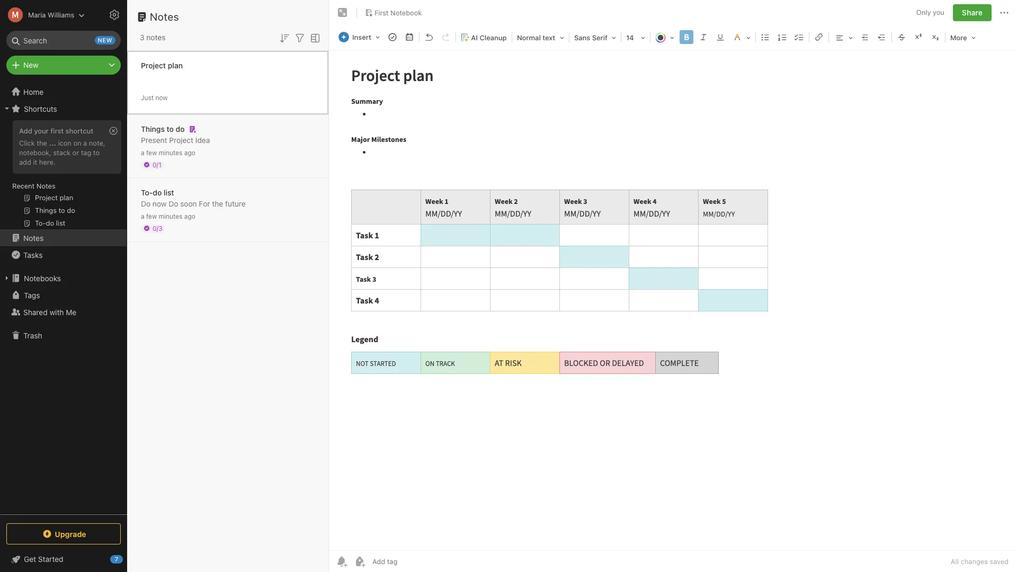 Task type: locate. For each thing, give the bounding box(es) containing it.
a few minutes ago
[[141, 149, 196, 157], [141, 212, 196, 220]]

shortcuts button
[[0, 100, 127, 117]]

icon on a note, notebook, stack or tag to add it here.
[[19, 139, 105, 166]]

minutes
[[159, 149, 183, 157], [159, 212, 183, 220]]

few up 0/3
[[146, 212, 157, 220]]

idea
[[196, 135, 210, 144]]

williams
[[48, 10, 74, 19]]

few for do now do soon for the future
[[146, 212, 157, 220]]

on
[[73, 139, 81, 147]]

do left the list
[[153, 188, 162, 197]]

do
[[141, 199, 151, 208], [169, 199, 178, 208]]

to up present project idea
[[167, 124, 174, 133]]

tree
[[0, 83, 127, 514]]

1 few from the top
[[146, 149, 157, 157]]

notes inside group
[[37, 182, 55, 190]]

1 vertical spatial notes
[[37, 182, 55, 190]]

trash
[[23, 331, 42, 340]]

do down the list
[[169, 199, 178, 208]]

0 vertical spatial the
[[37, 139, 47, 147]]

future
[[225, 199, 246, 208]]

now
[[156, 94, 168, 102], [153, 199, 167, 208]]

new search field
[[14, 31, 116, 50]]

1 a few minutes ago from the top
[[141, 149, 196, 157]]

sans
[[575, 33, 591, 42]]

all changes saved
[[952, 558, 1009, 566]]

0 vertical spatial project
[[141, 61, 166, 70]]

1 horizontal spatial do
[[176, 124, 185, 133]]

1 ago from the top
[[184, 149, 196, 157]]

bold image
[[680, 30, 694, 45]]

note window element
[[329, 0, 1018, 573]]

shortcut
[[66, 127, 93, 135]]

1 vertical spatial the
[[212, 199, 223, 208]]

add tag image
[[354, 556, 366, 568]]

share
[[963, 8, 983, 17]]

1 horizontal spatial the
[[212, 199, 223, 208]]

ago down "soon"
[[184, 212, 196, 220]]

new
[[98, 37, 112, 43]]

1 vertical spatial ago
[[184, 212, 196, 220]]

the left ...
[[37, 139, 47, 147]]

checklist image
[[793, 30, 807, 45]]

add filters image
[[294, 32, 306, 44]]

1 vertical spatial to
[[93, 148, 100, 157]]

started
[[38, 555, 63, 564]]

Add filters field
[[294, 31, 306, 44]]

project left plan
[[141, 61, 166, 70]]

to inside icon on a note, notebook, stack or tag to add it here.
[[93, 148, 100, 157]]

notes up notes
[[150, 11, 179, 23]]

or
[[72, 148, 79, 157]]

notes link
[[0, 230, 127, 247]]

notes up tasks
[[23, 234, 44, 243]]

notebook,
[[19, 148, 51, 157]]

2 few from the top
[[146, 212, 157, 220]]

Search text field
[[14, 31, 113, 50]]

1 vertical spatial minutes
[[159, 212, 183, 220]]

0 vertical spatial a few minutes ago
[[141, 149, 196, 157]]

minutes up 0/3
[[159, 212, 183, 220]]

only
[[917, 8, 932, 17]]

insert
[[353, 33, 372, 41]]

share button
[[954, 4, 992, 21]]

recent
[[12, 182, 35, 190]]

a down present
[[141, 149, 145, 157]]

few
[[146, 149, 157, 157], [146, 212, 157, 220]]

1 vertical spatial a
[[141, 149, 145, 157]]

notes
[[150, 11, 179, 23], [37, 182, 55, 190], [23, 234, 44, 243]]

tree containing home
[[0, 83, 127, 514]]

0 horizontal spatial project
[[141, 61, 166, 70]]

notes right the recent
[[37, 182, 55, 190]]

minutes down present project idea
[[159, 149, 183, 157]]

first
[[50, 127, 64, 135]]

do
[[176, 124, 185, 133], [153, 188, 162, 197]]

2 ago from the top
[[184, 212, 196, 220]]

1 minutes from the top
[[159, 149, 183, 157]]

new button
[[6, 56, 121, 75]]

2 do from the left
[[169, 199, 178, 208]]

0 vertical spatial to
[[167, 124, 174, 133]]

things
[[141, 124, 165, 133]]

tag
[[81, 148, 91, 157]]

1 vertical spatial few
[[146, 212, 157, 220]]

a down to- on the left of the page
[[141, 212, 145, 220]]

2 vertical spatial a
[[141, 212, 145, 220]]

a right "on" on the left top
[[83, 139, 87, 147]]

1 vertical spatial a few minutes ago
[[141, 212, 196, 220]]

first
[[375, 8, 389, 17]]

notes
[[147, 33, 166, 42]]

ago
[[184, 149, 196, 157], [184, 212, 196, 220]]

insert link image
[[812, 30, 827, 45]]

...
[[49, 139, 56, 147]]

0 vertical spatial ago
[[184, 149, 196, 157]]

add
[[19, 127, 32, 135]]

project left idea
[[169, 135, 194, 144]]

ai cleanup button
[[457, 30, 511, 45]]

undo image
[[422, 30, 437, 45]]

ai cleanup
[[472, 33, 507, 42]]

1 horizontal spatial do
[[169, 199, 178, 208]]

stack
[[53, 148, 71, 157]]

1 horizontal spatial project
[[169, 135, 194, 144]]

Insert field
[[336, 30, 384, 45]]

sans serif
[[575, 33, 608, 42]]

click to collapse image
[[123, 553, 131, 566]]

click the ...
[[19, 139, 56, 147]]

upgrade button
[[6, 524, 121, 545]]

1 vertical spatial do
[[153, 188, 162, 197]]

now right just
[[156, 94, 168, 102]]

1 vertical spatial project
[[169, 135, 194, 144]]

Heading level field
[[514, 30, 568, 45]]

underline image
[[714, 30, 728, 45]]

the
[[37, 139, 47, 147], [212, 199, 223, 208]]

1 vertical spatial now
[[153, 199, 167, 208]]

0 vertical spatial now
[[156, 94, 168, 102]]

1 horizontal spatial to
[[167, 124, 174, 133]]

it
[[33, 158, 37, 166]]

you
[[934, 8, 945, 17]]

to down note,
[[93, 148, 100, 157]]

plan
[[168, 61, 183, 70]]

0/1
[[153, 161, 162, 169]]

note,
[[89, 139, 105, 147]]

0/3
[[153, 225, 163, 232]]

serif
[[593, 33, 608, 42]]

2 a few minutes ago from the top
[[141, 212, 196, 220]]

just now
[[141, 94, 168, 102]]

things to do
[[141, 124, 185, 133]]

0 vertical spatial minutes
[[159, 149, 183, 157]]

More actions field
[[999, 4, 1012, 21]]

now down the list
[[153, 199, 167, 208]]

numbered list image
[[776, 30, 790, 45]]

note list element
[[127, 0, 329, 573]]

a few minutes ago up 0/3
[[141, 212, 196, 220]]

do up present project idea
[[176, 124, 185, 133]]

group
[[0, 117, 127, 234]]

a few minutes ago down present project idea
[[141, 149, 196, 157]]

Sort options field
[[278, 31, 291, 44]]

few down present
[[146, 149, 157, 157]]

0 horizontal spatial do
[[153, 188, 162, 197]]

0 vertical spatial a
[[83, 139, 87, 147]]

here.
[[39, 158, 55, 166]]

0 horizontal spatial do
[[141, 199, 151, 208]]

do down to- on the left of the page
[[141, 199, 151, 208]]

0 horizontal spatial to
[[93, 148, 100, 157]]

new
[[23, 60, 39, 69]]

0 vertical spatial notes
[[150, 11, 179, 23]]

0 vertical spatial few
[[146, 149, 157, 157]]

ago down present project idea
[[184, 149, 196, 157]]

the inside to-do list do now do soon for the future
[[212, 199, 223, 208]]

the right for
[[212, 199, 223, 208]]

2 minutes from the top
[[159, 212, 183, 220]]

first notebook button
[[362, 5, 426, 20]]

a
[[83, 139, 87, 147], [141, 149, 145, 157], [141, 212, 145, 220]]



Task type: describe. For each thing, give the bounding box(es) containing it.
to-do list do now do soon for the future
[[141, 188, 246, 208]]

3
[[140, 33, 145, 42]]

soon
[[180, 199, 197, 208]]

tasks button
[[0, 247, 127, 263]]

do inside to-do list do now do soon for the future
[[153, 188, 162, 197]]

notebook
[[391, 8, 422, 17]]

click
[[19, 139, 35, 147]]

settings image
[[108, 8, 121, 21]]

3 notes
[[140, 33, 166, 42]]

notes inside note list element
[[150, 11, 179, 23]]

subscript image
[[929, 30, 944, 45]]

shared with me
[[23, 308, 76, 317]]

add your first shortcut
[[19, 127, 93, 135]]

now inside to-do list do now do soon for the future
[[153, 199, 167, 208]]

home link
[[0, 83, 127, 100]]

0 vertical spatial do
[[176, 124, 185, 133]]

shortcuts
[[24, 104, 57, 113]]

indent image
[[858, 30, 873, 45]]

View options field
[[306, 31, 322, 44]]

only you
[[917, 8, 945, 17]]

icon
[[58, 139, 72, 147]]

maria williams
[[28, 10, 74, 19]]

trash link
[[0, 327, 127, 344]]

notebooks
[[24, 274, 61, 283]]

0 horizontal spatial the
[[37, 139, 47, 147]]

group containing add your first shortcut
[[0, 117, 127, 234]]

just
[[141, 94, 154, 102]]

tasks
[[23, 250, 43, 260]]

tags
[[24, 291, 40, 300]]

7
[[115, 556, 118, 563]]

ago for present project idea
[[184, 149, 196, 157]]

2 vertical spatial notes
[[23, 234, 44, 243]]

Note Editor text field
[[329, 51, 1018, 551]]

bulleted list image
[[759, 30, 773, 45]]

Font family field
[[571, 30, 620, 45]]

a for do now do soon for the future
[[141, 212, 145, 220]]

more
[[951, 33, 968, 42]]

few for present project idea
[[146, 149, 157, 157]]

minutes for present project idea
[[159, 149, 183, 157]]

expand note image
[[337, 6, 349, 19]]

calendar event image
[[402, 30, 417, 45]]

tags button
[[0, 287, 127, 304]]

italic image
[[697, 30, 711, 45]]

More field
[[947, 30, 980, 45]]

shared
[[23, 308, 48, 317]]

your
[[34, 127, 49, 135]]

ai
[[472, 33, 478, 42]]

for
[[199, 199, 210, 208]]

1 do from the left
[[141, 199, 151, 208]]

with
[[50, 308, 64, 317]]

expand notebooks image
[[3, 274, 11, 283]]

14
[[627, 33, 634, 42]]

present project idea
[[141, 135, 210, 144]]

get
[[24, 555, 36, 564]]

all
[[952, 558, 960, 566]]

shared with me link
[[0, 304, 127, 321]]

normal
[[517, 33, 541, 42]]

list
[[164, 188, 174, 197]]

recent notes
[[12, 182, 55, 190]]

a for present project idea
[[141, 149, 145, 157]]

present
[[141, 135, 167, 144]]

changes
[[961, 558, 989, 566]]

add
[[19, 158, 31, 166]]

minutes for do now do soon for the future
[[159, 212, 183, 220]]

superscript image
[[912, 30, 927, 45]]

cleanup
[[480, 33, 507, 42]]

outdent image
[[875, 30, 890, 45]]

a few minutes ago for present project idea
[[141, 149, 196, 157]]

upgrade
[[55, 530, 86, 539]]

me
[[66, 308, 76, 317]]

normal text
[[517, 33, 556, 42]]

add a reminder image
[[336, 556, 348, 568]]

maria
[[28, 10, 46, 19]]

more actions image
[[999, 6, 1012, 19]]

saved
[[991, 558, 1009, 566]]

project plan
[[141, 61, 183, 70]]

text
[[543, 33, 556, 42]]

get started
[[24, 555, 63, 564]]

a inside icon on a note, notebook, stack or tag to add it here.
[[83, 139, 87, 147]]

Highlight field
[[729, 30, 755, 45]]

to-
[[141, 188, 153, 197]]

first notebook
[[375, 8, 422, 17]]

home
[[23, 87, 44, 96]]

Font size field
[[623, 30, 649, 45]]

to inside note list element
[[167, 124, 174, 133]]

Help and Learning task checklist field
[[0, 551, 127, 568]]

Add tag field
[[372, 557, 451, 567]]

Account field
[[0, 4, 85, 25]]

task image
[[385, 30, 400, 45]]

notebooks link
[[0, 270, 127, 287]]

ago for do now do soon for the future
[[184, 212, 196, 220]]

a few minutes ago for do now do soon for the future
[[141, 212, 196, 220]]

Alignment field
[[831, 30, 857, 45]]

Font color field
[[652, 30, 679, 45]]

strikethrough image
[[895, 30, 910, 45]]



Task type: vqa. For each thing, say whether or not it's contained in the screenshot.
SEARCH BOX in the main element
no



